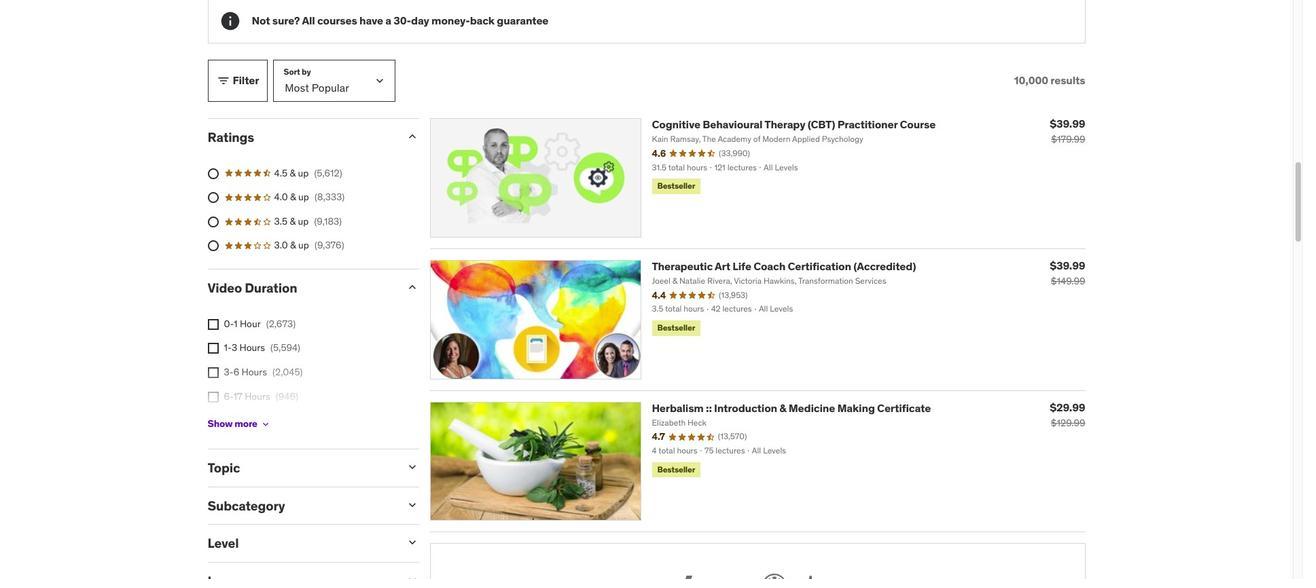 Task type: describe. For each thing, give the bounding box(es) containing it.
$39.99 for therapeutic art life coach certification  (accredited)
[[1050, 259, 1086, 272]]

1-
[[224, 342, 232, 354]]

$149.99
[[1051, 275, 1086, 287]]

more
[[235, 418, 258, 431]]

course
[[900, 118, 936, 131]]

6-17 hours (946)
[[224, 391, 298, 403]]

certificate
[[878, 401, 931, 415]]

small image for video duration
[[405, 281, 419, 294]]

(cbt)
[[808, 118, 836, 131]]

5 small image from the top
[[405, 575, 419, 580]]

volkswagen image
[[760, 572, 790, 580]]

3.5 & up (9,183)
[[274, 215, 342, 228]]

topic button
[[208, 460, 395, 476]]

$39.99 $149.99
[[1050, 259, 1086, 287]]

hours right 17+
[[241, 415, 267, 427]]

hour
[[240, 318, 261, 330]]

video
[[208, 280, 242, 296]]

& for 3.5
[[290, 215, 296, 228]]

4.0 & up (8,333)
[[274, 191, 345, 203]]

therapeutic art life coach certification  (accredited)
[[652, 259, 916, 273]]

(9,376)
[[315, 240, 344, 252]]

30-
[[394, 14, 411, 27]]

$39.99 for cognitive behavioural therapy (cbt) practitioner course
[[1050, 117, 1086, 130]]

up for 3.0 & up
[[298, 240, 309, 252]]

up for 4.0 & up
[[298, 191, 309, 203]]

(2,045)
[[273, 366, 303, 379]]

6-
[[224, 391, 234, 403]]

courses
[[317, 14, 357, 27]]

have
[[360, 14, 383, 27]]

coach
[[754, 259, 786, 273]]

1
[[234, 318, 238, 330]]

art
[[715, 259, 731, 273]]

3.0 & up (9,376)
[[274, 240, 344, 252]]

not
[[252, 14, 270, 27]]

therapeutic
[[652, 259, 713, 273]]

$29.99 $129.99
[[1050, 401, 1086, 429]]

introduction
[[714, 401, 778, 415]]

(946)
[[276, 391, 298, 403]]

17+ hours
[[224, 415, 267, 427]]

small image for ratings
[[405, 130, 419, 143]]

behavioural
[[703, 118, 763, 131]]

& for 4.5
[[290, 167, 296, 179]]

hours for 3-6 hours
[[242, 366, 267, 379]]

show
[[208, 418, 233, 431]]

filter button
[[208, 60, 268, 102]]

4.5 & up (5,612)
[[274, 167, 342, 179]]

1-3 hours (5,594)
[[224, 342, 300, 354]]

practitioner
[[838, 118, 898, 131]]

show more
[[208, 418, 258, 431]]

4.5
[[274, 167, 288, 179]]

10,000 results
[[1015, 74, 1086, 87]]

3
[[232, 342, 237, 354]]

xsmall image for 0-
[[208, 319, 219, 330]]

money-
[[432, 14, 470, 27]]

(9,183)
[[314, 215, 342, 228]]

back
[[470, 14, 495, 27]]

xsmall image for 6-
[[208, 392, 219, 403]]

6
[[234, 366, 239, 379]]

$39.99 $179.99
[[1050, 117, 1086, 145]]

cognitive behavioural therapy (cbt) practitioner course link
[[652, 118, 936, 131]]

3-
[[224, 366, 234, 379]]

results
[[1051, 74, 1086, 87]]



Task type: locate. For each thing, give the bounding box(es) containing it.
1 vertical spatial $39.99
[[1050, 259, 1086, 272]]

xsmall image
[[208, 368, 219, 379], [208, 392, 219, 403], [260, 419, 271, 430]]

(5,594)
[[271, 342, 300, 354]]

1 small image from the top
[[405, 130, 419, 143]]

day
[[411, 14, 429, 27]]

(8,333)
[[315, 191, 345, 203]]

& left 'medicine' on the bottom
[[780, 401, 787, 415]]

hours for 6-17 hours
[[245, 391, 270, 403]]

0 horizontal spatial small image
[[216, 74, 230, 88]]

small image inside filter button
[[216, 74, 230, 88]]

0-
[[224, 318, 234, 330]]

up
[[298, 167, 309, 179], [298, 191, 309, 203], [298, 215, 309, 228], [298, 240, 309, 252]]

up right 4.0
[[298, 191, 309, 203]]

& for 3.0
[[290, 240, 296, 252]]

duration
[[245, 280, 297, 296]]

xsmall image right more
[[260, 419, 271, 430]]

&
[[290, 167, 296, 179], [290, 191, 296, 203], [290, 215, 296, 228], [290, 240, 296, 252], [780, 401, 787, 415]]

making
[[838, 401, 875, 415]]

10,000 results status
[[1015, 74, 1086, 87]]

life
[[733, 259, 752, 273]]

(2,673)
[[266, 318, 296, 330]]

medicine
[[789, 401, 835, 415]]

hours for 1-3 hours
[[240, 342, 265, 354]]

(5,612)
[[314, 167, 342, 179]]

topic
[[208, 460, 240, 476]]

& for 4.0
[[290, 191, 296, 203]]

xsmall image left 1-
[[208, 344, 219, 354]]

1 vertical spatial xsmall image
[[208, 344, 219, 354]]

hours right 6
[[242, 366, 267, 379]]

::
[[706, 401, 712, 415]]

herbalism
[[652, 401, 704, 415]]

0 vertical spatial $39.99
[[1050, 117, 1086, 130]]

hours
[[240, 342, 265, 354], [242, 366, 267, 379], [245, 391, 270, 403], [241, 415, 267, 427]]

subcategory
[[208, 498, 285, 514]]

$129.99
[[1051, 417, 1086, 429]]

herbalism :: introduction & medicine making certificate link
[[652, 401, 931, 415]]

0 vertical spatial xsmall image
[[208, 368, 219, 379]]

17+
[[224, 415, 239, 427]]

1 $39.99 from the top
[[1050, 117, 1086, 130]]

small image for subcategory
[[405, 499, 419, 512]]

cognitive behavioural therapy (cbt) practitioner course
[[652, 118, 936, 131]]

small image
[[216, 74, 230, 88], [405, 537, 419, 550]]

17
[[234, 391, 243, 403]]

small image for topic
[[405, 461, 419, 474]]

all
[[302, 14, 315, 27]]

4 small image from the top
[[405, 499, 419, 512]]

therapeutic art life coach certification  (accredited) link
[[652, 259, 916, 273]]

0 vertical spatial small image
[[216, 74, 230, 88]]

10,000
[[1015, 74, 1049, 87]]

$29.99
[[1050, 401, 1086, 414]]

3 small image from the top
[[405, 461, 419, 474]]

level button
[[208, 536, 395, 552]]

$39.99 up $149.99
[[1050, 259, 1086, 272]]

hours right 17
[[245, 391, 270, 403]]

cognitive
[[652, 118, 701, 131]]

filter
[[233, 74, 259, 87]]

4.0
[[274, 191, 288, 203]]

video duration button
[[208, 280, 395, 296]]

ratings
[[208, 129, 254, 145]]

& right 3.0
[[290, 240, 296, 252]]

1 vertical spatial xsmall image
[[208, 392, 219, 403]]

$39.99 up $179.99
[[1050, 117, 1086, 130]]

3-6 hours (2,045)
[[224, 366, 303, 379]]

& right 4.5
[[290, 167, 296, 179]]

2 small image from the top
[[405, 281, 419, 294]]

nasdaq image
[[665, 572, 743, 580]]

show more button
[[208, 411, 271, 438]]

small image
[[405, 130, 419, 143], [405, 281, 419, 294], [405, 461, 419, 474], [405, 499, 419, 512], [405, 575, 419, 580]]

3.5
[[274, 215, 288, 228]]

3.0
[[274, 240, 288, 252]]

xsmall image for 1-
[[208, 344, 219, 354]]

xsmall image inside show more button
[[260, 419, 271, 430]]

certification
[[788, 259, 852, 273]]

not sure? all courses have a 30-day money-back guarantee
[[252, 14, 549, 27]]

xsmall image left 6-
[[208, 392, 219, 403]]

1 vertical spatial small image
[[405, 537, 419, 550]]

2 xsmall image from the top
[[208, 344, 219, 354]]

hours right 3
[[240, 342, 265, 354]]

therapy
[[765, 118, 806, 131]]

1 horizontal spatial small image
[[405, 537, 419, 550]]

herbalism :: introduction & medicine making certificate
[[652, 401, 931, 415]]

video duration
[[208, 280, 297, 296]]

xsmall image
[[208, 319, 219, 330], [208, 344, 219, 354]]

0-1 hour (2,673)
[[224, 318, 296, 330]]

up right 4.5
[[298, 167, 309, 179]]

2 $39.99 from the top
[[1050, 259, 1086, 272]]

(accredited)
[[854, 259, 916, 273]]

2 vertical spatial xsmall image
[[260, 419, 271, 430]]

level
[[208, 536, 239, 552]]

xsmall image for 3-
[[208, 368, 219, 379]]

1 xsmall image from the top
[[208, 319, 219, 330]]

$39.99
[[1050, 117, 1086, 130], [1050, 259, 1086, 272]]

guarantee
[[497, 14, 549, 27]]

box image
[[806, 572, 852, 580]]

subcategory button
[[208, 498, 395, 514]]

up for 3.5 & up
[[298, 215, 309, 228]]

ratings button
[[208, 129, 395, 145]]

up for 4.5 & up
[[298, 167, 309, 179]]

0 vertical spatial xsmall image
[[208, 319, 219, 330]]

xsmall image left 0-
[[208, 319, 219, 330]]

xsmall image left '3-'
[[208, 368, 219, 379]]

up right 3.0
[[298, 240, 309, 252]]

sure?
[[272, 14, 300, 27]]

& right 3.5
[[290, 215, 296, 228]]

up right 3.5
[[298, 215, 309, 228]]

a
[[386, 14, 392, 27]]

$179.99
[[1052, 133, 1086, 145]]

& right 4.0
[[290, 191, 296, 203]]



Task type: vqa. For each thing, say whether or not it's contained in the screenshot.


